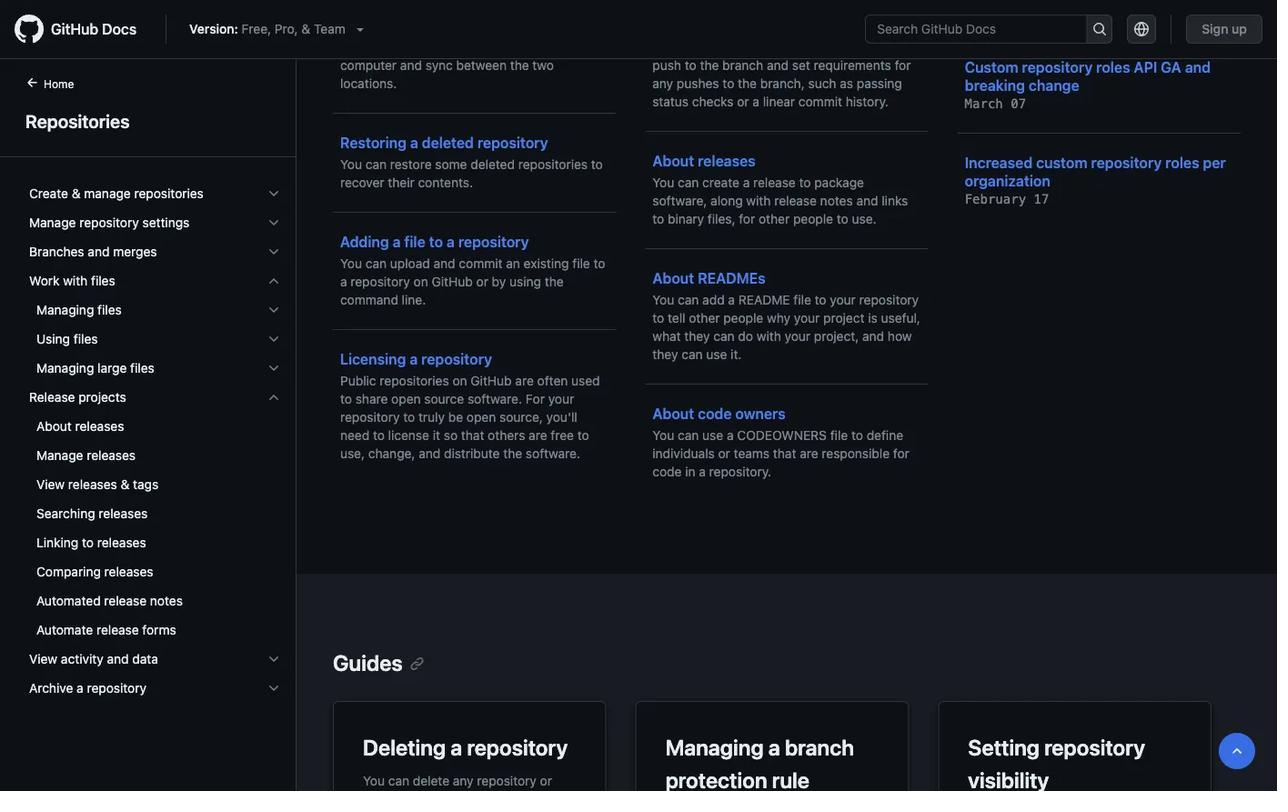 Task type: vqa. For each thing, say whether or not it's contained in the screenshot.
Prebuilding your codespaces
no



Task type: locate. For each thing, give the bounding box(es) containing it.
linear
[[763, 94, 795, 109]]

repository right custom on the right top of the page
[[1091, 154, 1162, 172]]

why
[[767, 311, 791, 326]]

repository down manage
[[79, 215, 139, 230]]

0 vertical spatial protection
[[741, 21, 801, 36]]

manage
[[84, 186, 131, 201]]

0 horizontal spatial roles
[[1097, 58, 1131, 76]]

you
[[378, 3, 399, 18]]

files down work with files
[[97, 303, 122, 318]]

0 vertical spatial as
[[388, 21, 402, 36]]

sc 9kayk9 0 image for archive a repository
[[267, 681, 281, 696]]

your up project
[[830, 293, 856, 308]]

a inside about releases you can create a release to package software, along with release notes and links to binary files, for other people to use.
[[743, 175, 750, 190]]

releases up comparing releases
[[97, 535, 146, 550]]

it inside the licensing a repository public repositories on github are often used to share open source software. for your repository to truly be open source, you'll need to license it so that others are free to use, change, and distribute the software.
[[433, 428, 440, 443]]

on up line.
[[414, 274, 428, 289]]

or inside about code owners you can use a codeowners file to define individuals or teams that are responsible for code in a repository.
[[718, 446, 730, 461]]

package
[[815, 175, 864, 190]]

0 horizontal spatial any
[[453, 773, 474, 788]]

file up the upload
[[404, 233, 426, 251]]

a inside you can protect important branches by setting branch protection rules, which define whether collaborators can delete or force push to the branch and set requirements for any pushes to the branch, such as passing status checks or a linear commit history.
[[753, 94, 760, 109]]

repository up the computer
[[370, 40, 429, 55]]

the left branch,
[[738, 76, 757, 91]]

1 vertical spatial repositories
[[134, 186, 204, 201]]

releases for about releases
[[75, 419, 124, 434]]

and inside "dropdown button"
[[88, 244, 110, 259]]

1 release projects element from the top
[[15, 383, 296, 645]]

0 vertical spatial software.
[[468, 392, 522, 407]]

sc 9kayk9 0 image inside work with files dropdown button
[[267, 274, 281, 288]]

are up for
[[515, 373, 534, 389]]

using
[[36, 332, 70, 347]]

0 horizontal spatial repository.
[[461, 21, 523, 36]]

add
[[703, 293, 725, 308]]

code left owners
[[698, 405, 732, 423]]

the down existing
[[545, 274, 564, 289]]

branches
[[809, 3, 864, 18]]

comparing
[[36, 565, 101, 580]]

sc 9kayk9 0 image inside using files dropdown button
[[267, 332, 281, 347]]

manage
[[29, 215, 76, 230], [36, 448, 83, 463]]

view up the archive
[[29, 652, 57, 667]]

february 17 element
[[965, 192, 1049, 207]]

release projects element
[[15, 383, 296, 645], [15, 412, 296, 645]]

custom
[[1036, 154, 1088, 172]]

repository up source
[[421, 351, 492, 368]]

1 vertical spatial commit
[[459, 256, 503, 271]]

0 vertical spatial managing
[[36, 303, 94, 318]]

1 vertical spatial roles
[[1166, 154, 1200, 172]]

1 horizontal spatial as
[[840, 76, 853, 91]]

archive
[[29, 681, 73, 696]]

project,
[[814, 329, 859, 344]]

github
[[51, 20, 98, 38], [432, 274, 473, 289], [471, 373, 512, 389]]

define up force
[[879, 21, 915, 36]]

you up copy
[[526, 21, 548, 36]]

managing for managing files
[[36, 303, 94, 318]]

work with files
[[29, 273, 115, 288]]

1 vertical spatial are
[[529, 428, 547, 443]]

2 horizontal spatial repositories
[[518, 157, 588, 172]]

protection down important
[[741, 21, 801, 36]]

repository. down 'teams'
[[709, 464, 772, 479]]

roles left per
[[1166, 154, 1200, 172]]

for down force
[[895, 58, 911, 73]]

sc 9kayk9 0 image inside release projects dropdown button
[[267, 390, 281, 405]]

deleted right some
[[471, 157, 515, 172]]

repository inside the about readmes you can add a readme file to your repository to tell other people why your project is useful, what they can do with your project, and how they can use it.
[[859, 293, 919, 308]]

and
[[400, 58, 422, 73], [767, 58, 789, 73], [1185, 58, 1211, 76], [857, 193, 878, 208], [88, 244, 110, 259], [434, 256, 455, 271], [863, 329, 884, 344], [419, 446, 441, 461], [107, 652, 129, 667]]

increased
[[965, 154, 1033, 172]]

releases up view releases & tags
[[87, 448, 136, 463]]

0 horizontal spatial open
[[391, 392, 421, 407]]

and inside when you create a repository on github.com, it exists as a remote repository. you can clone your repository to create a local copy on your computer and sync between the two locations.
[[400, 58, 422, 73]]

0 vertical spatial view
[[36, 477, 65, 492]]

0 vertical spatial roles
[[1097, 58, 1131, 76]]

0 vertical spatial other
[[759, 212, 790, 227]]

tooltip
[[1219, 733, 1256, 770]]

software. down free
[[526, 446, 580, 461]]

0 vertical spatial it
[[340, 21, 348, 36]]

to
[[433, 40, 444, 55], [685, 58, 697, 73], [723, 76, 735, 91], [591, 157, 603, 172], [799, 175, 811, 190], [653, 212, 664, 227], [837, 212, 849, 227], [429, 233, 443, 251], [594, 256, 606, 271], [815, 293, 827, 308], [653, 311, 664, 326], [340, 392, 352, 407], [403, 410, 415, 425], [373, 428, 385, 443], [578, 428, 589, 443], [852, 428, 863, 443], [82, 535, 94, 550]]

branch up rule
[[785, 735, 854, 761]]

about for about code owners
[[653, 405, 694, 423]]

2 vertical spatial with
[[757, 329, 781, 344]]

None search field
[[865, 15, 1113, 44]]

1 vertical spatial &
[[72, 186, 81, 201]]

github up source,
[[471, 373, 512, 389]]

0 horizontal spatial notes
[[150, 594, 183, 609]]

1 vertical spatial sc 9kayk9 0 image
[[267, 390, 281, 405]]

0 vertical spatial github
[[51, 20, 98, 38]]

you inside restoring a deleted repository you can restore some deleted repositories to recover their contents.
[[340, 157, 362, 172]]

by down an
[[492, 274, 506, 289]]

1 vertical spatial manage
[[36, 448, 83, 463]]

code left in
[[653, 464, 682, 479]]

sign
[[1202, 21, 1229, 36]]

0 vertical spatial repositories
[[518, 157, 588, 172]]

and down is
[[863, 329, 884, 344]]

data
[[132, 652, 158, 667]]

about inside the about readmes you can add a readme file to your repository to tell other people why your project is useful, what they can do with your project, and how they can use it.
[[653, 270, 694, 287]]

on
[[516, 3, 531, 18], [562, 40, 576, 55], [414, 274, 428, 289], [453, 373, 467, 389]]

and up branch,
[[767, 58, 789, 73]]

automated
[[36, 594, 101, 609]]

automated release notes link
[[22, 587, 288, 616]]

sc 9kayk9 0 image for managing large files
[[267, 361, 281, 376]]

repository inside restoring a deleted repository you can restore some deleted repositories to recover their contents.
[[478, 134, 548, 151]]

with inside about releases you can create a release to package software, along with release notes and links to binary files, for other people to use.
[[746, 193, 771, 208]]

commit inside you can protect important branches by setting branch protection rules, which define whether collaborators can delete or force push to the branch and set requirements for any pushes to the branch, such as passing status checks or a linear commit history.
[[799, 94, 842, 109]]

it left so
[[433, 428, 440, 443]]

and inside adding a file to a repository you can upload and commit an existing file to a repository on github or by using the command line.
[[434, 256, 455, 271]]

sc 9kayk9 0 image inside manage repository settings dropdown button
[[267, 216, 281, 230]]

repository inside setting repository visibility
[[1045, 735, 1145, 761]]

0 vertical spatial repository.
[[461, 21, 523, 36]]

1 vertical spatial by
[[492, 274, 506, 289]]

free,
[[242, 21, 271, 36]]

1 vertical spatial delete
[[413, 773, 450, 788]]

by up which at the top of page
[[867, 3, 881, 18]]

history.
[[846, 94, 889, 109]]

0 horizontal spatial other
[[689, 311, 720, 326]]

as down requirements
[[840, 76, 853, 91]]

view inside release projects element
[[36, 477, 65, 492]]

source
[[424, 392, 464, 407]]

2 vertical spatial github
[[471, 373, 512, 389]]

work with files element
[[15, 267, 296, 383], [15, 296, 296, 383]]

important
[[749, 3, 806, 18]]

can inside adding a file to a repository you can upload and commit an existing file to a repository on github or by using the command line.
[[366, 256, 387, 271]]

and inside you can protect important branches by setting branch protection rules, which define whether collaborators can delete or force push to the branch and set requirements for any pushes to the branch, such as passing status checks or a linear commit history.
[[767, 58, 789, 73]]

1 horizontal spatial they
[[685, 329, 710, 344]]

1 vertical spatial other
[[689, 311, 720, 326]]

to inside restoring a deleted repository you can restore some deleted repositories to recover their contents.
[[591, 157, 603, 172]]

0 horizontal spatial repositories
[[134, 186, 204, 201]]

0 horizontal spatial commit
[[459, 256, 503, 271]]

as inside when you create a repository on github.com, it exists as a remote repository. you can clone your repository to create a local copy on your computer and sync between the two locations.
[[388, 21, 402, 36]]

manage inside release projects element
[[36, 448, 83, 463]]

create up along
[[703, 175, 740, 190]]

3 sc 9kayk9 0 image from the top
[[267, 245, 281, 259]]

2 vertical spatial create
[[703, 175, 740, 190]]

deleted up some
[[422, 134, 474, 151]]

create
[[29, 186, 68, 201]]

command
[[340, 293, 398, 308]]

1 sc 9kayk9 0 image from the top
[[267, 187, 281, 201]]

you up recover
[[340, 157, 362, 172]]

rule
[[772, 768, 810, 792]]

0 vertical spatial manage
[[29, 215, 76, 230]]

releases inside about releases you can create a release to package software, along with release notes and links to binary files, for other people to use.
[[698, 152, 756, 170]]

releases for searching releases
[[99, 506, 148, 521]]

release
[[753, 175, 796, 190], [774, 193, 817, 208], [104, 594, 147, 609], [96, 623, 139, 638]]

your right why
[[794, 311, 820, 326]]

work with files element containing work with files
[[15, 267, 296, 383]]

about up tell
[[653, 270, 694, 287]]

1 horizontal spatial by
[[867, 3, 881, 18]]

adding
[[340, 233, 389, 251]]

1 vertical spatial managing
[[36, 361, 94, 376]]

0 vertical spatial open
[[391, 392, 421, 407]]

protection inside you can protect important branches by setting branch protection rules, which define whether collaborators can delete or force push to the branch and set requirements for any pushes to the branch, such as passing status checks or a linear commit history.
[[741, 21, 801, 36]]

create up remote
[[402, 3, 439, 18]]

exists
[[351, 21, 385, 36]]

do
[[738, 329, 753, 344]]

or inside you can delete any repository or
[[540, 773, 552, 788]]

api
[[1134, 58, 1158, 76]]

managing inside dropdown button
[[36, 303, 94, 318]]

force
[[865, 40, 895, 55]]

can down github.com,
[[552, 21, 573, 36]]

0 vertical spatial branch
[[697, 21, 738, 36]]

repository inside increased custom repository roles per organization february 17
[[1091, 154, 1162, 172]]

as
[[388, 21, 402, 36], [840, 76, 853, 91]]

repository down view activity and data
[[87, 681, 146, 696]]

visibility
[[968, 768, 1049, 792]]

releases for manage releases
[[87, 448, 136, 463]]

2 sc 9kayk9 0 image from the top
[[267, 216, 281, 230]]

automate release forms link
[[22, 616, 288, 645]]

that inside about code owners you can use a codeowners file to define individuals or teams that are responsible for code in a repository.
[[773, 446, 796, 461]]

can up software,
[[678, 175, 699, 190]]

and left sync
[[400, 58, 422, 73]]

for inside you can protect important branches by setting branch protection rules, which define whether collaborators can delete or force push to the branch and set requirements for any pushes to the branch, such as passing status checks or a linear commit history.
[[895, 58, 911, 73]]

about inside about code owners you can use a codeowners file to define individuals or teams that are responsible for code in a repository.
[[653, 405, 694, 423]]

2 sc 9kayk9 0 image from the top
[[267, 390, 281, 405]]

& right "create"
[[72, 186, 81, 201]]

about
[[653, 152, 694, 170], [653, 270, 694, 287], [653, 405, 694, 423], [36, 419, 72, 434]]

github left docs
[[51, 20, 98, 38]]

for right files,
[[739, 212, 755, 227]]

you inside about code owners you can use a codeowners file to define individuals or teams that are responsible for code in a repository.
[[653, 428, 674, 443]]

two
[[533, 58, 554, 73]]

with inside dropdown button
[[63, 273, 88, 288]]

sc 9kayk9 0 image
[[267, 187, 281, 201], [267, 216, 281, 230], [267, 245, 281, 259], [267, 274, 281, 288], [267, 332, 281, 347], [267, 361, 281, 376], [267, 652, 281, 667], [267, 681, 281, 696]]

create up the between
[[448, 40, 485, 55]]

sc 9kayk9 0 image inside create & manage repositories "dropdown button"
[[267, 187, 281, 201]]

managing inside managing a branch protection rule
[[666, 735, 764, 761]]

home link
[[18, 76, 103, 94]]

protection
[[741, 21, 801, 36], [666, 768, 768, 792]]

use,
[[340, 446, 365, 461]]

source,
[[500, 410, 543, 425]]

branch down collaborators
[[723, 58, 764, 73]]

forms
[[142, 623, 176, 638]]

1 vertical spatial with
[[63, 273, 88, 288]]

files
[[91, 273, 115, 288], [97, 303, 122, 318], [74, 332, 98, 347], [130, 361, 154, 376]]

commit left an
[[459, 256, 503, 271]]

define inside about code owners you can use a codeowners file to define individuals or teams that are responsible for code in a repository.
[[867, 428, 904, 443]]

sc 9kayk9 0 image for release projects
[[267, 390, 281, 405]]

1 horizontal spatial delete
[[809, 40, 846, 55]]

0 horizontal spatial that
[[461, 428, 484, 443]]

restoring a deleted repository you can restore some deleted repositories to recover their contents.
[[340, 134, 603, 190]]

managing inside dropdown button
[[36, 361, 94, 376]]

1 vertical spatial create
[[448, 40, 485, 55]]

1 vertical spatial open
[[467, 410, 496, 425]]

branch
[[697, 21, 738, 36], [723, 58, 764, 73], [785, 735, 854, 761]]

1 vertical spatial software.
[[526, 446, 580, 461]]

or left using
[[476, 274, 488, 289]]

sc 9kayk9 0 image for create & manage repositories
[[267, 187, 281, 201]]

sc 9kayk9 0 image inside managing files dropdown button
[[267, 303, 281, 318]]

linking to releases link
[[22, 529, 288, 558]]

your up the you'll
[[548, 392, 574, 407]]

breaking
[[965, 76, 1025, 94]]

roles inside increased custom repository roles per organization february 17
[[1166, 154, 1200, 172]]

to inside when you create a repository on github.com, it exists as a remote repository. you can clone your repository to create a local copy on your computer and sync between the two locations.
[[433, 40, 444, 55]]

use inside the about readmes you can add a readme file to your repository to tell other people why your project is useful, what they can do with your project, and how they can use it.
[[706, 347, 727, 362]]

managing for managing a branch protection rule
[[666, 735, 764, 761]]

sc 9kayk9 0 image
[[267, 303, 281, 318], [267, 390, 281, 405]]

manage releases
[[36, 448, 136, 463]]

sc 9kayk9 0 image inside branches and merges "dropdown button"
[[267, 245, 281, 259]]

manage down "create"
[[29, 215, 76, 230]]

1 vertical spatial people
[[724, 311, 764, 326]]

1 horizontal spatial &
[[121, 477, 130, 492]]

can inside restoring a deleted repository you can restore some deleted repositories to recover their contents.
[[366, 157, 387, 172]]

about for about releases
[[653, 152, 694, 170]]

repository right "setting"
[[1045, 735, 1145, 761]]

0 horizontal spatial by
[[492, 274, 506, 289]]

manage inside dropdown button
[[29, 215, 76, 230]]

1 horizontal spatial commit
[[799, 94, 842, 109]]

1 work with files element from the top
[[15, 267, 296, 383]]

1 horizontal spatial notes
[[820, 193, 853, 208]]

0 horizontal spatial people
[[724, 311, 764, 326]]

1 horizontal spatial it
[[433, 428, 440, 443]]

4 sc 9kayk9 0 image from the top
[[267, 274, 281, 288]]

releases
[[698, 152, 756, 170], [75, 419, 124, 434], [87, 448, 136, 463], [68, 477, 117, 492], [99, 506, 148, 521], [97, 535, 146, 550], [104, 565, 153, 580]]

define up responsible
[[867, 428, 904, 443]]

or inside adding a file to a repository you can upload and commit an existing file to a repository on github or by using the command line.
[[476, 274, 488, 289]]

0 vertical spatial use
[[706, 347, 727, 362]]

releases for comparing releases
[[104, 565, 153, 580]]

1 vertical spatial it
[[433, 428, 440, 443]]

file inside about code owners you can use a codeowners file to define individuals or teams that are responsible for code in a repository.
[[830, 428, 848, 443]]

2 horizontal spatial create
[[703, 175, 740, 190]]

6 sc 9kayk9 0 image from the top
[[267, 361, 281, 376]]

1 vertical spatial for
[[739, 212, 755, 227]]

0 horizontal spatial it
[[340, 21, 348, 36]]

file up responsible
[[830, 428, 848, 443]]

and down license
[[419, 446, 441, 461]]

1 vertical spatial repository.
[[709, 464, 772, 479]]

file right existing
[[573, 256, 590, 271]]

2 vertical spatial for
[[893, 446, 910, 461]]

individuals
[[653, 446, 715, 461]]

sc 9kayk9 0 image for view activity and data
[[267, 652, 281, 667]]

0 vertical spatial notes
[[820, 193, 853, 208]]

setting
[[968, 735, 1040, 761]]

0 vertical spatial by
[[867, 3, 881, 18]]

delete inside you can protect important branches by setting branch protection rules, which define whether collaborators can delete or force push to the branch and set requirements for any pushes to the branch, such as passing status checks or a linear commit history.
[[809, 40, 846, 55]]

that down "codeowners"
[[773, 446, 796, 461]]

1 vertical spatial any
[[453, 773, 474, 788]]

view for view releases & tags
[[36, 477, 65, 492]]

file right readme
[[794, 293, 811, 308]]

with down why
[[757, 329, 781, 344]]

0 vertical spatial any
[[653, 76, 673, 91]]

you up software,
[[653, 175, 674, 190]]

1 horizontal spatial roles
[[1166, 154, 1200, 172]]

any inside you can delete any repository or
[[453, 773, 474, 788]]

0 horizontal spatial delete
[[413, 773, 450, 788]]

custom
[[965, 58, 1019, 76]]

teams
[[734, 446, 770, 461]]

triangle down image
[[353, 22, 367, 36]]

their
[[388, 175, 415, 190]]

0 vertical spatial people
[[793, 212, 833, 227]]

can left do
[[714, 329, 735, 344]]

release down automated release notes
[[96, 623, 139, 638]]

you inside you can delete any repository or
[[363, 773, 385, 788]]

0 vertical spatial commit
[[799, 94, 842, 109]]

1 horizontal spatial people
[[793, 212, 833, 227]]

2 vertical spatial managing
[[666, 735, 764, 761]]

0 horizontal spatial create
[[402, 3, 439, 18]]

it left "triangle down" image
[[340, 21, 348, 36]]

about inside about releases you can create a release to package software, along with release notes and links to binary files, for other people to use.
[[653, 152, 694, 170]]

the
[[510, 58, 529, 73], [700, 58, 719, 73], [738, 76, 757, 91], [545, 274, 564, 289], [503, 446, 522, 461]]

as down you
[[388, 21, 402, 36]]

push
[[653, 58, 681, 73]]

define inside you can protect important branches by setting branch protection rules, which define whether collaborators can delete or force push to the branch and set requirements for any pushes to the branch, such as passing status checks or a linear commit history.
[[879, 21, 915, 36]]

distribute
[[444, 446, 500, 461]]

2 release projects element from the top
[[15, 412, 296, 645]]

recover
[[340, 175, 384, 190]]

0 vertical spatial with
[[746, 193, 771, 208]]

about code owners you can use a codeowners file to define individuals or teams that are responsible for code in a repository.
[[653, 405, 910, 479]]

2 horizontal spatial &
[[302, 21, 310, 36]]

be
[[448, 410, 463, 425]]

notes down package
[[820, 193, 853, 208]]

or left 'teams'
[[718, 446, 730, 461]]

0 vertical spatial deleted
[[422, 134, 474, 151]]

releases down tags
[[99, 506, 148, 521]]

0 horizontal spatial software.
[[468, 392, 522, 407]]

sc 9kayk9 0 image for manage repository settings
[[267, 216, 281, 230]]

releases up automated release notes
[[104, 565, 153, 580]]

0 vertical spatial delete
[[809, 40, 846, 55]]

about up software,
[[653, 152, 694, 170]]

2 vertical spatial are
[[800, 446, 819, 461]]

other down the add
[[689, 311, 720, 326]]

releases down projects
[[75, 419, 124, 434]]

0 horizontal spatial they
[[653, 347, 678, 362]]

github left using
[[432, 274, 473, 289]]

branch down 'protect'
[[697, 21, 738, 36]]

can down restoring
[[366, 157, 387, 172]]

any down push on the top right of page
[[653, 76, 673, 91]]

codeowners
[[737, 428, 827, 443]]

1 horizontal spatial open
[[467, 410, 496, 425]]

you up tell
[[653, 293, 674, 308]]

1 horizontal spatial code
[[698, 405, 732, 423]]

1 vertical spatial view
[[29, 652, 57, 667]]

5 sc 9kayk9 0 image from the top
[[267, 332, 281, 347]]

1 vertical spatial deleted
[[471, 157, 515, 172]]

a inside the licensing a repository public repositories on github are often used to share open source software. for your repository to truly be open source, you'll need to license it so that others are free to use, change, and distribute the software.
[[410, 351, 418, 368]]

people down package
[[793, 212, 833, 227]]

is
[[868, 311, 878, 326]]

open
[[391, 392, 421, 407], [467, 410, 496, 425]]

8 sc 9kayk9 0 image from the top
[[267, 681, 281, 696]]

1 sc 9kayk9 0 image from the top
[[267, 303, 281, 318]]

1 vertical spatial github
[[432, 274, 473, 289]]

1 vertical spatial as
[[840, 76, 853, 91]]

code
[[698, 405, 732, 423], [653, 464, 682, 479]]

and down manage repository settings
[[88, 244, 110, 259]]

delete down rules,
[[809, 40, 846, 55]]

1 horizontal spatial other
[[759, 212, 790, 227]]

protection left rule
[[666, 768, 768, 792]]

2 work with files element from the top
[[15, 296, 296, 383]]

sync
[[426, 58, 453, 73]]

1 horizontal spatial any
[[653, 76, 673, 91]]

2 vertical spatial branch
[[785, 735, 854, 761]]

you can delete any repository or
[[363, 773, 573, 792]]

0 vertical spatial define
[[879, 21, 915, 36]]

a inside managing a branch protection rule
[[769, 735, 780, 761]]

sc 9kayk9 0 image inside managing large files dropdown button
[[267, 361, 281, 376]]

projects
[[78, 390, 126, 405]]

repository up change
[[1022, 58, 1093, 76]]

1 horizontal spatial repository.
[[709, 464, 772, 479]]

linking
[[36, 535, 79, 550]]

the down others
[[503, 446, 522, 461]]

& left tags
[[121, 477, 130, 492]]

that inside the licensing a repository public repositories on github are often used to share open source software. for your repository to truly be open source, you'll need to license it so that others are free to use, change, and distribute the software.
[[461, 428, 484, 443]]

archive a repository
[[29, 681, 146, 696]]

comparing releases
[[36, 565, 153, 580]]

7 sc 9kayk9 0 image from the top
[[267, 652, 281, 667]]

& inside release projects element
[[121, 477, 130, 492]]

0 vertical spatial for
[[895, 58, 911, 73]]

people
[[793, 212, 833, 227], [724, 311, 764, 326]]

1 vertical spatial protection
[[666, 768, 768, 792]]

any down deleting a repository
[[453, 773, 474, 788]]

roles inside 'custom repository roles api ga and breaking change march 07'
[[1097, 58, 1131, 76]]

you inside you can protect important branches by setting branch protection rules, which define whether collaborators can delete or force push to the branch and set requirements for any pushes to the branch, such as passing status checks or a linear commit history.
[[653, 3, 674, 18]]

and left data
[[107, 652, 129, 667]]

with right along
[[746, 193, 771, 208]]

that up distribute
[[461, 428, 484, 443]]

open right be
[[467, 410, 496, 425]]

2 vertical spatial repositories
[[380, 373, 449, 389]]

or down deleting a repository
[[540, 773, 552, 788]]



Task type: describe. For each thing, give the bounding box(es) containing it.
notes inside repositories element
[[150, 594, 183, 609]]

repository up the local
[[453, 3, 513, 18]]

requirements
[[814, 58, 891, 73]]

release up automate release forms
[[104, 594, 147, 609]]

as inside you can protect important branches by setting branch protection rules, which define whether collaborators can delete or force push to the branch and set requirements for any pushes to the branch, such as passing status checks or a linear commit history.
[[840, 76, 853, 91]]

responsible
[[822, 446, 890, 461]]

sc 9kayk9 0 image for branches and merges
[[267, 245, 281, 259]]

repositories inside create & manage repositories "dropdown button"
[[134, 186, 204, 201]]

view activity and data button
[[22, 645, 288, 674]]

can inside about releases you can create a release to package software, along with release notes and links to binary files, for other people to use.
[[678, 175, 699, 190]]

branch,
[[760, 76, 805, 91]]

for inside about code owners you can use a codeowners file to define individuals or teams that are responsible for code in a repository.
[[893, 446, 910, 461]]

tell
[[668, 311, 686, 326]]

guides
[[333, 651, 403, 676]]

can inside you can delete any repository or
[[388, 773, 409, 788]]

about inside release projects element
[[36, 419, 72, 434]]

1 vertical spatial they
[[653, 347, 678, 362]]

people inside about releases you can create a release to package software, along with release notes and links to binary files, for other people to use.
[[793, 212, 833, 227]]

line.
[[402, 293, 426, 308]]

repository up you can delete any repository or
[[467, 735, 568, 761]]

can up the 'setting'
[[678, 3, 699, 18]]

linking to releases
[[36, 535, 146, 550]]

protect
[[703, 3, 745, 18]]

a inside 'dropdown button'
[[77, 681, 83, 696]]

search image
[[1093, 22, 1107, 36]]

branches and merges
[[29, 244, 157, 259]]

computer
[[340, 58, 397, 73]]

on inside adding a file to a repository you can upload and commit an existing file to a repository on github or by using the command line.
[[414, 274, 428, 289]]

other inside about releases you can create a release to package software, along with release notes and links to binary files, for other people to use.
[[759, 212, 790, 227]]

large
[[97, 361, 127, 376]]

your inside the licensing a repository public repositories on github are often used to share open source software. for your repository to truly be open source, you'll need to license it so that others are free to use, change, and distribute the software.
[[548, 392, 574, 407]]

clone
[[576, 21, 608, 36]]

which
[[841, 21, 875, 36]]

organization
[[965, 172, 1051, 190]]

and inside dropdown button
[[107, 652, 129, 667]]

contents.
[[418, 175, 473, 190]]

an
[[506, 256, 520, 271]]

others
[[488, 428, 525, 443]]

delete inside you can delete any repository or
[[413, 773, 450, 788]]

licensing
[[340, 351, 406, 368]]

scroll to top image
[[1230, 744, 1245, 759]]

15
[[1003, 0, 1019, 15]]

repository down 'share'
[[340, 410, 400, 425]]

with inside the about readmes you can add a readme file to your repository to tell other people why your project is useful, what they can do with your project, and how they can use it.
[[757, 329, 781, 344]]

branches and merges button
[[22, 237, 288, 267]]

github inside adding a file to a repository you can upload and commit an existing file to a repository on github or by using the command line.
[[432, 274, 473, 289]]

some
[[435, 157, 467, 172]]

release projects
[[29, 390, 126, 405]]

owners
[[736, 405, 786, 423]]

per
[[1203, 154, 1226, 172]]

release left package
[[753, 175, 796, 190]]

along
[[711, 193, 743, 208]]

truly
[[419, 410, 445, 425]]

automate
[[36, 623, 93, 638]]

select language: current language is english image
[[1135, 22, 1149, 36]]

restoring
[[340, 134, 407, 151]]

copy
[[530, 40, 558, 55]]

local
[[499, 40, 526, 55]]

repository up an
[[458, 233, 529, 251]]

managing a branch protection rule
[[666, 735, 854, 792]]

a inside restoring a deleted repository you can restore some deleted repositories to recover their contents.
[[410, 134, 418, 151]]

files right "large"
[[130, 361, 154, 376]]

release projects element containing about releases
[[15, 412, 296, 645]]

0 vertical spatial create
[[402, 3, 439, 18]]

readmes
[[698, 270, 766, 287]]

adding a file to a repository you can upload and commit an existing file to a repository on github or by using the command line.
[[340, 233, 606, 308]]

public
[[340, 373, 376, 389]]

any inside you can protect important branches by setting branch protection rules, which define whether collaborators can delete or force push to the branch and set requirements for any pushes to the branch, such as passing status checks or a linear commit history.
[[653, 76, 673, 91]]

sign up link
[[1187, 15, 1263, 44]]

manage for manage releases
[[36, 448, 83, 463]]

often
[[537, 373, 568, 389]]

releases for about releases you can create a release to package software, along with release notes and links to binary files, for other people to use.
[[698, 152, 756, 170]]

you inside the about readmes you can add a readme file to your repository to tell other people why your project is useful, what they can do with your project, and how they can use it.
[[653, 293, 674, 308]]

work
[[29, 273, 60, 288]]

repository inside dropdown button
[[79, 215, 139, 230]]

& inside "dropdown button"
[[72, 186, 81, 201]]

searching releases
[[36, 506, 148, 521]]

version:
[[189, 21, 238, 36]]

and inside about releases you can create a release to package software, along with release notes and links to binary files, for other people to use.
[[857, 193, 878, 208]]

merges
[[113, 244, 157, 259]]

up
[[1232, 21, 1247, 36]]

sc 9kayk9 0 image for work with files
[[267, 274, 281, 288]]

can up set
[[785, 40, 806, 55]]

for inside about releases you can create a release to package software, along with release notes and links to binary files, for other people to use.
[[739, 212, 755, 227]]

automated release notes
[[36, 594, 183, 609]]

such
[[808, 76, 837, 91]]

managing large files
[[36, 361, 154, 376]]

march 07 element
[[965, 96, 1026, 111]]

home
[[44, 77, 74, 90]]

using files
[[36, 332, 98, 347]]

create & manage repositories button
[[22, 179, 288, 208]]

repositories link
[[22, 107, 274, 135]]

setting repository visibility link
[[938, 701, 1212, 792]]

the inside adding a file to a repository you can upload and commit an existing file to a repository on github or by using the command line.
[[545, 274, 564, 289]]

file inside the about readmes you can add a readme file to your repository to tell other people why your project is useful, what they can do with your project, and how they can use it.
[[794, 293, 811, 308]]

a inside the about readmes you can add a readme file to your repository to tell other people why your project is useful, what they can do with your project, and how they can use it.
[[728, 293, 735, 308]]

view activity and data
[[29, 652, 158, 667]]

and inside the about readmes you can add a readme file to your repository to tell other people why your project is useful, what they can do with your project, and how they can use it.
[[863, 329, 884, 344]]

other inside the about readmes you can add a readme file to your repository to tell other people why your project is useful, what they can do with your project, and how they can use it.
[[689, 311, 720, 326]]

branch inside managing a branch protection rule
[[785, 735, 854, 761]]

your down clone
[[580, 40, 606, 55]]

repositories inside restoring a deleted repository you can restore some deleted repositories to recover their contents.
[[518, 157, 588, 172]]

february
[[965, 192, 1026, 207]]

files down branches and merges
[[91, 273, 115, 288]]

files inside dropdown button
[[74, 332, 98, 347]]

work with files button
[[22, 267, 288, 296]]

manage repository settings
[[29, 215, 190, 230]]

guides link
[[333, 651, 425, 676]]

repository inside 'dropdown button'
[[87, 681, 146, 696]]

the up pushes
[[700, 58, 719, 73]]

when you create a repository on github.com, it exists as a remote repository. you can clone your repository to create a local copy on your computer and sync between the two locations.
[[340, 3, 608, 91]]

pushes
[[677, 76, 719, 91]]

create & manage repositories
[[29, 186, 204, 201]]

1 vertical spatial branch
[[723, 58, 764, 73]]

on up the local
[[516, 3, 531, 18]]

notes inside about releases you can create a release to package software, along with release notes and links to binary files, for other people to use.
[[820, 193, 853, 208]]

view for view activity and data
[[29, 652, 57, 667]]

you inside about releases you can create a release to package software, along with release notes and links to binary files, for other people to use.
[[653, 175, 674, 190]]

and inside the licensing a repository public repositories on github are often used to share open source software. for your repository to truly be open source, you'll need to license it so that others are free to use, change, and distribute the software.
[[419, 446, 441, 461]]

github docs link
[[15, 15, 151, 44]]

in
[[685, 464, 696, 479]]

restore
[[390, 157, 432, 172]]

github inside the licensing a repository public repositories on github are often used to share open source software. for your repository to truly be open source, you'll need to license it so that others are free to use, change, and distribute the software.
[[471, 373, 512, 389]]

github.com,
[[534, 3, 608, 18]]

links
[[882, 193, 908, 208]]

release projects button
[[22, 383, 288, 412]]

setting repository visibility
[[968, 735, 1145, 792]]

you inside adding a file to a repository you can upload and commit an existing file to a repository on github or by using the command line.
[[340, 256, 362, 271]]

protection inside managing a branch protection rule
[[666, 768, 768, 792]]

use inside about code owners you can use a codeowners file to define individuals or teams that are responsible for code in a repository.
[[703, 428, 724, 443]]

using
[[510, 274, 541, 289]]

it.
[[731, 347, 742, 362]]

0 vertical spatial &
[[302, 21, 310, 36]]

create inside about releases you can create a release to package software, along with release notes and links to binary files, for other people to use.
[[703, 175, 740, 190]]

managing for managing large files
[[36, 361, 94, 376]]

to inside about code owners you can use a codeowners file to define individuals or teams that are responsible for code in a repository.
[[852, 428, 863, 443]]

sc 9kayk9 0 image for using files
[[267, 332, 281, 347]]

it inside when you create a repository on github.com, it exists as a remote repository. you can clone your repository to create a local copy on your computer and sync between the two locations.
[[340, 21, 348, 36]]

release down package
[[774, 193, 817, 208]]

repository up command
[[351, 274, 410, 289]]

march
[[965, 96, 1003, 111]]

can down tell
[[682, 347, 703, 362]]

repository inside you can delete any repository or
[[477, 773, 537, 788]]

repositories element
[[0, 74, 297, 790]]

releases for view releases & tags
[[68, 477, 117, 492]]

activity
[[61, 652, 103, 667]]

repositories inside the licensing a repository public repositories on github are often used to share open source software. for your repository to truly be open source, you'll need to license it so that others are free to use, change, and distribute the software.
[[380, 373, 449, 389]]

on inside the licensing a repository public repositories on github are often used to share open source software. for your repository to truly be open source, you'll need to license it so that others are free to use, change, and distribute the software.
[[453, 373, 467, 389]]

your down "triangle down" image
[[340, 40, 366, 55]]

your down why
[[785, 329, 811, 344]]

existing
[[524, 256, 569, 271]]

by inside you can protect important branches by setting branch protection rules, which define whether collaborators can delete or force push to the branch and set requirements for any pushes to the branch, such as passing status checks or a linear commit history.
[[867, 3, 881, 18]]

about readmes you can add a readme file to your repository to tell other people why your project is useful, what they can do with your project, and how they can use it.
[[653, 270, 921, 362]]

can inside about code owners you can use a codeowners file to define individuals or teams that are responsible for code in a repository.
[[678, 428, 699, 443]]

manage for manage repository settings
[[29, 215, 76, 230]]

deleting a repository
[[363, 735, 568, 761]]

branches
[[29, 244, 84, 259]]

repository. inside about code owners you can use a codeowners file to define individuals or teams that are responsible for code in a repository.
[[709, 464, 772, 479]]

the inside the licensing a repository public repositories on github are often used to share open source software. for your repository to truly be open source, you'll need to license it so that others are free to use, change, and distribute the software.
[[503, 446, 522, 461]]

upload
[[390, 256, 430, 271]]

you inside when you create a repository on github.com, it exists as a remote repository. you can clone your repository to create a local copy on your computer and sync between the two locations.
[[526, 21, 548, 36]]

the inside when you create a repository on github.com, it exists as a remote repository. you can clone your repository to create a local copy on your computer and sync between the two locations.
[[510, 58, 529, 73]]

files inside dropdown button
[[97, 303, 122, 318]]

licensing a repository public repositories on github are often used to share open source software. for your repository to truly be open source, you'll need to license it so that others are free to use, change, and distribute the software.
[[340, 351, 600, 461]]

pro,
[[275, 21, 298, 36]]

checks
[[692, 94, 734, 109]]

work with files element containing managing files
[[15, 296, 296, 383]]

people inside the about readmes you can add a readme file to your repository to tell other people why your project is useful, what they can do with your project, and how they can use it.
[[724, 311, 764, 326]]

can up tell
[[678, 293, 699, 308]]

searching
[[36, 506, 95, 521]]

release projects element containing release projects
[[15, 383, 296, 645]]

sc 9kayk9 0 image for managing files
[[267, 303, 281, 318]]

repository inside 'custom repository roles api ga and breaking change march 07'
[[1022, 58, 1093, 76]]

useful,
[[881, 311, 921, 326]]

or right checks on the right top of page
[[737, 94, 749, 109]]

about releases
[[36, 419, 124, 434]]

on right copy
[[562, 40, 576, 55]]

used
[[571, 373, 600, 389]]

1 horizontal spatial create
[[448, 40, 485, 55]]

about for about readmes
[[653, 270, 694, 287]]

when
[[340, 3, 374, 18]]

can inside when you create a repository on github.com, it exists as a remote repository. you can clone your repository to create a local copy on your computer and sync between the two locations.
[[552, 21, 573, 36]]

repository. inside when you create a repository on github.com, it exists as a remote repository. you can clone your repository to create a local copy on your computer and sync between the two locations.
[[461, 21, 523, 36]]

by inside adding a file to a repository you can upload and commit an existing file to a repository on github or by using the command line.
[[492, 274, 506, 289]]

or up requirements
[[849, 40, 861, 55]]

docs
[[102, 20, 137, 38]]

commit inside adding a file to a repository you can upload and commit an existing file to a repository on github or by using the command line.
[[459, 256, 503, 271]]

need
[[340, 428, 370, 443]]

release
[[29, 390, 75, 405]]

0 horizontal spatial code
[[653, 464, 682, 479]]

0 vertical spatial are
[[515, 373, 534, 389]]

are inside about code owners you can use a codeowners file to define individuals or teams that are responsible for code in a repository.
[[800, 446, 819, 461]]

and inside 'custom repository roles api ga and breaking change march 07'
[[1185, 58, 1211, 76]]

0 vertical spatial code
[[698, 405, 732, 423]]

Search GitHub Docs search field
[[866, 15, 1087, 43]]

1 horizontal spatial software.
[[526, 446, 580, 461]]



